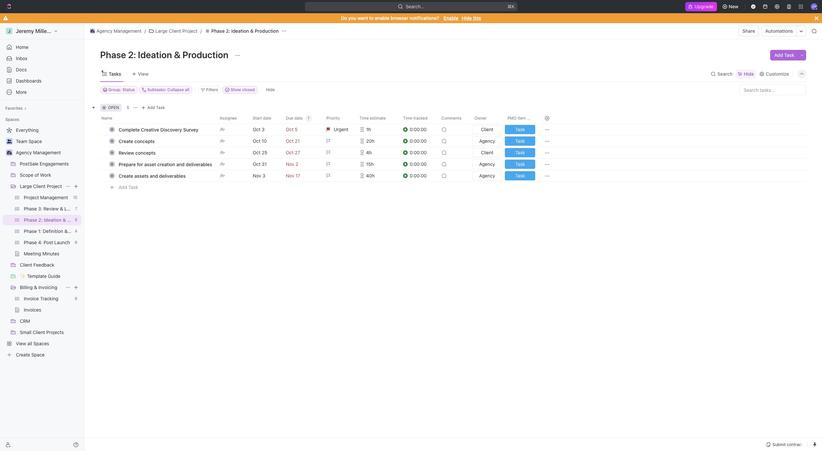 Task type: describe. For each thing, give the bounding box(es) containing it.
add task for the add task button to the bottom
[[119, 184, 138, 190]]

1 horizontal spatial review
[[119, 150, 134, 156]]

priority
[[327, 116, 340, 121]]

production inside sidebar navigation
[[67, 217, 91, 223]]

invoice tracking link
[[24, 294, 72, 304]]

review concepts link
[[117, 148, 215, 158]]

40h
[[366, 173, 375, 179]]

0:00:00 for 15h
[[410, 161, 427, 167]]

priority button
[[323, 113, 356, 124]]

40h button
[[356, 170, 400, 182]]

all inside "view all spaces" link
[[27, 341, 32, 347]]

projects
[[46, 330, 64, 335]]

customize button
[[758, 69, 792, 79]]

jeremy miller's workspace
[[16, 28, 82, 34]]

tracked
[[414, 116, 428, 121]]

customize
[[767, 71, 790, 77]]

complete creative discovery survey link
[[117, 125, 215, 134]]

docs
[[16, 67, 27, 72]]

client button for 1h
[[471, 124, 504, 136]]

1 horizontal spatial ideation
[[138, 49, 172, 60]]

15h
[[366, 161, 374, 167]]

feedback
[[33, 262, 54, 268]]

0 vertical spatial 5
[[127, 105, 129, 110]]

collapse
[[168, 87, 184, 92]]

estimate
[[370, 116, 386, 121]]

task button for 4h
[[504, 147, 537, 159]]

3:
[[38, 206, 42, 212]]

tasks
[[109, 71, 121, 77]]

client button for 4h
[[471, 147, 504, 159]]

show closed button
[[223, 86, 258, 94]]

urgent
[[334, 127, 349, 132]]

phase for 4
[[24, 229, 37, 234]]

⌘k
[[508, 4, 515, 9]]

search button
[[709, 69, 735, 79]]

0 horizontal spatial large client project link
[[20, 181, 63, 192]]

due
[[286, 116, 294, 121]]

name
[[102, 116, 112, 121]]

0 vertical spatial large client project link
[[147, 27, 199, 35]]

add for the add task button to the bottom
[[119, 184, 127, 190]]

type
[[527, 116, 537, 121]]

small client projects
[[20, 330, 64, 335]]

1 vertical spatial launch
[[54, 240, 70, 245]]

1 horizontal spatial and
[[177, 162, 185, 167]]

create for create concepts
[[119, 138, 133, 144]]

time estimate
[[360, 116, 386, 121]]

add for top the add task button
[[775, 52, 784, 58]]

tracking
[[40, 296, 58, 302]]

1 vertical spatial 2:
[[128, 49, 136, 60]]

engagements
[[40, 161, 69, 167]]

automations
[[766, 28, 794, 34]]

7
[[75, 206, 77, 211]]

create assets and deliverables
[[119, 173, 186, 179]]

jeremy
[[16, 28, 34, 34]]

time for time estimate
[[360, 116, 369, 121]]

0 vertical spatial ideation
[[232, 28, 249, 34]]

concepts for review concepts
[[135, 150, 156, 156]]

inbox
[[16, 56, 27, 61]]

create for create assets and deliverables
[[119, 173, 133, 179]]

0 vertical spatial agency management link
[[88, 27, 143, 35]]

phase 2: ideation & production inside sidebar navigation
[[24, 217, 91, 223]]

onboarding
[[69, 229, 94, 234]]

postsale
[[20, 161, 38, 167]]

0 vertical spatial add task button
[[771, 50, 799, 61]]

pmo
[[508, 116, 517, 121]]

0 horizontal spatial phase 2: ideation & production link
[[24, 215, 91, 226]]

due date button
[[282, 113, 323, 124]]

more
[[16, 89, 27, 95]]

hide inside dropdown button
[[745, 71, 755, 77]]

closed
[[242, 87, 255, 92]]

4:
[[38, 240, 42, 245]]

to
[[370, 15, 374, 21]]

group:
[[108, 87, 121, 92]]

0 vertical spatial project
[[183, 28, 198, 34]]

1 horizontal spatial phase 2: ideation & production link
[[203, 27, 281, 35]]

phase for 6
[[24, 240, 37, 245]]

phase 1: definition & onboarding link
[[24, 226, 94, 237]]

create for create space
[[16, 352, 30, 358]]

5 inside sidebar navigation
[[75, 218, 77, 223]]

scope of work link
[[20, 170, 80, 181]]

dashboards
[[16, 78, 42, 84]]

large inside sidebar navigation
[[20, 184, 32, 189]]

minutes
[[42, 251, 59, 257]]

6 for invoice tracking
[[75, 296, 77, 301]]

enable
[[375, 15, 390, 21]]

1:
[[38, 229, 42, 234]]

scope
[[20, 172, 33, 178]]

start date
[[253, 116, 272, 121]]

new button
[[720, 1, 743, 12]]

favorites
[[5, 106, 23, 111]]

create assets and deliverables link
[[117, 171, 215, 181]]

comments
[[442, 116, 462, 121]]

0 horizontal spatial and
[[150, 173, 158, 179]]

filters
[[206, 87, 218, 92]]

✨ template guide link
[[20, 271, 80, 282]]

enable
[[444, 15, 459, 21]]

assignee button
[[216, 113, 249, 124]]

invoice
[[24, 296, 39, 302]]

✨ template guide
[[20, 274, 60, 279]]

1 horizontal spatial add
[[148, 105, 155, 110]]

business time image
[[7, 151, 12, 155]]

1 horizontal spatial large
[[156, 28, 168, 34]]

hide button
[[737, 69, 757, 79]]

15h button
[[356, 158, 400, 170]]

0:00:00 for 1h
[[410, 127, 427, 132]]

date for start date
[[263, 116, 272, 121]]

agency button for 40h
[[471, 170, 504, 182]]

sidebar navigation
[[0, 23, 94, 451]]

invoices link
[[24, 305, 80, 316]]

template
[[27, 274, 47, 279]]

show
[[231, 87, 241, 92]]

4h
[[366, 150, 372, 155]]

0 vertical spatial production
[[255, 28, 279, 34]]

1h button
[[356, 124, 400, 136]]

0:00:00 for 40h
[[410, 173, 427, 179]]

agency for create assets and deliverables
[[480, 173, 496, 179]]

1 horizontal spatial project
[[47, 184, 62, 189]]

home
[[16, 44, 29, 50]]

business time image
[[91, 29, 95, 33]]

review concepts
[[119, 150, 156, 156]]

0:00:00 button for 15h
[[403, 158, 438, 170]]

Search tasks... text field
[[741, 85, 807, 95]]

hide inside button
[[266, 87, 275, 92]]

1 vertical spatial agency management link
[[16, 148, 80, 158]]

0:00:00 button for 20h
[[403, 135, 438, 147]]

dashboards link
[[3, 76, 81, 86]]

task button for 40h
[[504, 170, 537, 182]]

filters button
[[198, 86, 221, 94]]

management for 'project management' link
[[40, 195, 68, 200]]

billing
[[20, 285, 33, 290]]

space for team space
[[29, 139, 42, 144]]

assignee
[[220, 116, 237, 121]]

2 horizontal spatial 2:
[[226, 28, 230, 34]]

large client project inside tree
[[20, 184, 62, 189]]

billing & invoicing link
[[20, 282, 63, 293]]

agency button for 20h
[[471, 135, 504, 147]]

15
[[73, 195, 77, 200]]

time for time tracked
[[403, 116, 413, 121]]



Task type: locate. For each thing, give the bounding box(es) containing it.
0 horizontal spatial time
[[360, 116, 369, 121]]

1 0:00:00 from the top
[[410, 127, 427, 132]]

production
[[255, 28, 279, 34], [183, 49, 229, 60], [67, 217, 91, 223]]

agency button for 15h
[[471, 158, 504, 170]]

management for bottom agency management link
[[33, 150, 61, 155]]

view for view all spaces
[[16, 341, 26, 347]]

this
[[473, 15, 482, 21]]

add task up customize
[[775, 52, 795, 58]]

0 vertical spatial agency management
[[97, 28, 142, 34]]

0 horizontal spatial 2:
[[38, 217, 43, 223]]

team
[[16, 139, 27, 144]]

create concepts
[[119, 138, 155, 144]]

1 horizontal spatial hide
[[462, 15, 472, 21]]

agency inside sidebar navigation
[[16, 150, 32, 155]]

2 vertical spatial add task button
[[116, 184, 141, 191]]

1 vertical spatial hide
[[745, 71, 755, 77]]

spaces inside "view all spaces" link
[[33, 341, 49, 347]]

do you want to enable browser notifications? enable hide this
[[341, 15, 482, 21]]

jm
[[813, 4, 817, 8]]

review up prepare
[[119, 150, 134, 156]]

1 date from the left
[[263, 116, 272, 121]]

scope of work
[[20, 172, 51, 178]]

1 / from the left
[[145, 28, 146, 34]]

agency management right business time image
[[97, 28, 142, 34]]

all up create space
[[27, 341, 32, 347]]

hide
[[462, 15, 472, 21], [745, 71, 755, 77], [266, 87, 275, 92]]

show closed
[[231, 87, 255, 92]]

0 horizontal spatial all
[[27, 341, 32, 347]]

name button
[[100, 113, 216, 124]]

1 0:00:00 button from the top
[[403, 124, 438, 136]]

1 6 from the top
[[75, 240, 77, 245]]

date right start
[[263, 116, 272, 121]]

due date
[[286, 116, 303, 121]]

upgrade link
[[686, 2, 718, 11]]

2 vertical spatial management
[[40, 195, 68, 200]]

0 horizontal spatial date
[[263, 116, 272, 121]]

concepts up asset
[[135, 150, 156, 156]]

date
[[263, 116, 272, 121], [295, 116, 303, 121]]

item
[[518, 116, 526, 121]]

view button
[[129, 66, 151, 82]]

1 horizontal spatial agency management link
[[88, 27, 143, 35]]

5 up 4
[[75, 218, 77, 223]]

1 vertical spatial 5
[[75, 218, 77, 223]]

add task down assets
[[119, 184, 138, 190]]

concepts
[[135, 138, 155, 144], [135, 150, 156, 156]]

agency
[[97, 28, 113, 34], [480, 138, 496, 144], [16, 150, 32, 155], [480, 161, 496, 167], [480, 173, 496, 179]]

hide right search in the right top of the page
[[745, 71, 755, 77]]

1 time from the left
[[360, 116, 369, 121]]

deliverables down creation
[[159, 173, 186, 179]]

jeremy miller's workspace, , element
[[6, 28, 13, 34]]

spaces down favorites
[[5, 117, 19, 122]]

agency management up postsale engagements on the left
[[16, 150, 61, 155]]

✨
[[20, 274, 26, 279]]

prepare for asset creation and deliverables
[[119, 162, 212, 167]]

phase 2: ideation & production inside 'phase 2: ideation & production' link
[[212, 28, 279, 34]]

2 horizontal spatial ideation
[[232, 28, 249, 34]]

2 vertical spatial add task
[[119, 184, 138, 190]]

0 vertical spatial deliverables
[[186, 162, 212, 167]]

1 horizontal spatial agency management
[[97, 28, 142, 34]]

2 time from the left
[[403, 116, 413, 121]]

deliverables inside prepare for asset creation and deliverables link
[[186, 162, 212, 167]]

2 horizontal spatial production
[[255, 28, 279, 34]]

4 0:00:00 button from the top
[[403, 158, 438, 170]]

add up customize
[[775, 52, 784, 58]]

0 vertical spatial management
[[114, 28, 142, 34]]

concepts for create concepts
[[135, 138, 155, 144]]

0 horizontal spatial 5
[[75, 218, 77, 223]]

4h button
[[356, 147, 400, 159]]

search
[[718, 71, 733, 77]]

review
[[119, 150, 134, 156], [44, 206, 59, 212]]

time up 1h
[[360, 116, 369, 121]]

0:00:00 button for 4h
[[403, 147, 438, 159]]

1 vertical spatial add
[[148, 105, 155, 110]]

1 horizontal spatial large client project link
[[147, 27, 199, 35]]

pmo item type
[[508, 116, 537, 121]]

large
[[156, 28, 168, 34], [20, 184, 32, 189]]

view inside sidebar navigation
[[16, 341, 26, 347]]

task button for 15h
[[504, 158, 537, 170]]

agency button
[[471, 135, 504, 147], [471, 158, 504, 170], [471, 170, 504, 182]]

client
[[169, 28, 181, 34], [481, 127, 494, 132], [481, 150, 494, 155], [33, 184, 46, 189], [20, 262, 32, 268], [33, 330, 45, 335]]

3 0:00:00 button from the top
[[403, 147, 438, 159]]

subtasks: collapse all
[[148, 87, 190, 92]]

0 vertical spatial large
[[156, 28, 168, 34]]

create down complete
[[119, 138, 133, 144]]

and right creation
[[177, 162, 185, 167]]

and down asset
[[150, 173, 158, 179]]

2 vertical spatial add
[[119, 184, 127, 190]]

everything link
[[3, 125, 80, 136]]

0 horizontal spatial project
[[24, 195, 39, 200]]

2 vertical spatial phase 2: ideation & production
[[24, 217, 91, 223]]

1 horizontal spatial add task
[[148, 105, 165, 110]]

view all spaces
[[16, 341, 49, 347]]

2: inside sidebar navigation
[[38, 217, 43, 223]]

0:00:00 button for 1h
[[403, 124, 438, 136]]

postsale engagements
[[20, 161, 69, 167]]

for
[[137, 162, 143, 167]]

2 / from the left
[[201, 28, 202, 34]]

0 vertical spatial add task
[[775, 52, 795, 58]]

2 task button from the top
[[504, 135, 537, 147]]

search...
[[406, 4, 425, 9]]

1 vertical spatial agency management
[[16, 150, 61, 155]]

task button for 20h
[[504, 135, 537, 147]]

status
[[123, 87, 135, 92]]

small client projects link
[[20, 327, 80, 338]]

create space
[[16, 352, 45, 358]]

view for view
[[138, 71, 149, 77]]

0:00:00 for 20h
[[410, 138, 427, 144]]

date for due date
[[295, 116, 303, 121]]

1 horizontal spatial date
[[295, 116, 303, 121]]

meeting minutes link
[[24, 249, 80, 259]]

2 6 from the top
[[75, 296, 77, 301]]

time left tracked
[[403, 116, 413, 121]]

browser
[[391, 15, 409, 21]]

launch
[[64, 206, 80, 212], [54, 240, 70, 245]]

0 vertical spatial review
[[119, 150, 134, 156]]

hide left this
[[462, 15, 472, 21]]

1 horizontal spatial spaces
[[33, 341, 49, 347]]

upgrade
[[695, 4, 714, 9]]

6
[[75, 240, 77, 245], [75, 296, 77, 301]]

spaces down 'small client projects'
[[33, 341, 49, 347]]

add down prepare
[[119, 184, 127, 190]]

phase for 5
[[24, 217, 37, 223]]

0 vertical spatial and
[[177, 162, 185, 167]]

0 horizontal spatial agency management
[[16, 150, 61, 155]]

0 vertical spatial launch
[[64, 206, 80, 212]]

1 vertical spatial large client project link
[[20, 181, 63, 192]]

all right collapse
[[185, 87, 190, 92]]

4 task button from the top
[[504, 158, 537, 170]]

2 vertical spatial create
[[16, 352, 30, 358]]

review right '3:'
[[44, 206, 59, 212]]

start date button
[[249, 113, 282, 124]]

0 vertical spatial spaces
[[5, 117, 19, 122]]

1 vertical spatial 6
[[75, 296, 77, 301]]

1 horizontal spatial large client project
[[156, 28, 198, 34]]

0 vertical spatial phase 2: ideation & production link
[[203, 27, 281, 35]]

workspace
[[55, 28, 82, 34]]

1 horizontal spatial deliverables
[[186, 162, 212, 167]]

create down prepare
[[119, 173, 133, 179]]

tasks link
[[107, 69, 121, 79]]

launch down phase 1: definition & onboarding link
[[54, 240, 70, 245]]

invoices
[[24, 307, 41, 313]]

group: status
[[108, 87, 135, 92]]

space for create space
[[31, 352, 45, 358]]

1 client button from the top
[[471, 124, 504, 136]]

complete
[[119, 127, 140, 132]]

view button
[[129, 69, 151, 79]]

6 down 4
[[75, 240, 77, 245]]

2 client button from the top
[[471, 147, 504, 159]]

view inside button
[[138, 71, 149, 77]]

small
[[20, 330, 31, 335]]

tree
[[3, 125, 94, 360]]

6 for phase 4: post launch
[[75, 240, 77, 245]]

start
[[253, 116, 262, 121]]

0 horizontal spatial large
[[20, 184, 32, 189]]

0 vertical spatial phase 2: ideation & production
[[212, 28, 279, 34]]

0:00:00 button for 40h
[[403, 170, 438, 182]]

task button for 1h
[[504, 124, 537, 136]]

post
[[44, 240, 53, 245]]

notifications?
[[410, 15, 440, 21]]

agency for create concepts
[[480, 138, 496, 144]]

add task button up customize
[[771, 50, 799, 61]]

1 vertical spatial and
[[150, 173, 158, 179]]

0 vertical spatial all
[[185, 87, 190, 92]]

2 horizontal spatial add task
[[775, 52, 795, 58]]

0 vertical spatial 2:
[[226, 28, 230, 34]]

space down "view all spaces" link
[[31, 352, 45, 358]]

space down "everything" link
[[29, 139, 42, 144]]

task button
[[504, 124, 537, 136], [504, 135, 537, 147], [504, 147, 537, 159], [504, 158, 537, 170], [504, 170, 537, 182]]

1 vertical spatial add task
[[148, 105, 165, 110]]

1 vertical spatial management
[[33, 150, 61, 155]]

3 agency button from the top
[[471, 170, 504, 182]]

favorites button
[[3, 105, 29, 112]]

billing & invoicing
[[20, 285, 57, 290]]

add task for top the add task button
[[775, 52, 795, 58]]

create inside sidebar navigation
[[16, 352, 30, 358]]

owner button
[[471, 113, 504, 124]]

20h
[[366, 138, 375, 144]]

1 vertical spatial review
[[44, 206, 59, 212]]

2 date from the left
[[295, 116, 303, 121]]

0 vertical spatial client button
[[471, 124, 504, 136]]

5 0:00:00 from the top
[[410, 173, 427, 179]]

tree containing everything
[[3, 125, 94, 360]]

1 horizontal spatial view
[[138, 71, 149, 77]]

space inside 'link'
[[29, 139, 42, 144]]

1 vertical spatial large
[[20, 184, 32, 189]]

2 vertical spatial production
[[67, 217, 91, 223]]

0 horizontal spatial /
[[145, 28, 146, 34]]

1 vertical spatial project
[[47, 184, 62, 189]]

0 vertical spatial concepts
[[135, 138, 155, 144]]

date inside dropdown button
[[295, 116, 303, 121]]

1 vertical spatial add task button
[[140, 104, 168, 112]]

phase 4: post launch
[[24, 240, 70, 245]]

1 vertical spatial view
[[16, 341, 26, 347]]

0 horizontal spatial spaces
[[5, 117, 19, 122]]

0 vertical spatial large client project
[[156, 28, 198, 34]]

0:00:00 button
[[403, 124, 438, 136], [403, 135, 438, 147], [403, 147, 438, 159], [403, 158, 438, 170], [403, 170, 438, 182]]

automations button
[[763, 26, 797, 36]]

1 vertical spatial deliverables
[[159, 173, 186, 179]]

tree inside sidebar navigation
[[3, 125, 94, 360]]

view down small
[[16, 341, 26, 347]]

team space link
[[16, 136, 80, 147]]

add task button down assets
[[116, 184, 141, 191]]

add task button up name dropdown button
[[140, 104, 168, 112]]

view
[[138, 71, 149, 77], [16, 341, 26, 347]]

0:00:00 for 4h
[[410, 150, 427, 155]]

add up name dropdown button
[[148, 105, 155, 110]]

create down 'view all spaces'
[[16, 352, 30, 358]]

creative
[[141, 127, 159, 132]]

concepts down creative
[[135, 138, 155, 144]]

hide button
[[264, 86, 278, 94]]

deliverables right creation
[[186, 162, 212, 167]]

client feedback
[[20, 262, 54, 268]]

2 agency button from the top
[[471, 158, 504, 170]]

0 horizontal spatial production
[[67, 217, 91, 223]]

2 0:00:00 button from the top
[[403, 135, 438, 147]]

jm button
[[810, 1, 820, 12]]

2 0:00:00 from the top
[[410, 138, 427, 144]]

do
[[341, 15, 347, 21]]

review inside sidebar navigation
[[44, 206, 59, 212]]

date inside dropdown button
[[263, 116, 272, 121]]

create
[[119, 138, 133, 144], [119, 173, 133, 179], [16, 352, 30, 358]]

4 0:00:00 from the top
[[410, 161, 427, 167]]

agency management inside tree
[[16, 150, 61, 155]]

5 0:00:00 button from the top
[[403, 170, 438, 182]]

view up subtasks: in the top of the page
[[138, 71, 149, 77]]

5 task button from the top
[[504, 170, 537, 182]]

1 horizontal spatial production
[[183, 49, 229, 60]]

1 vertical spatial phase 2: ideation & production
[[100, 49, 231, 60]]

2 vertical spatial 2:
[[38, 217, 43, 223]]

1 horizontal spatial 5
[[127, 105, 129, 110]]

phase for 7
[[24, 206, 37, 212]]

assets
[[135, 173, 149, 179]]

2 vertical spatial ideation
[[44, 217, 62, 223]]

pmo item type button
[[504, 113, 537, 124]]

launch down 15
[[64, 206, 80, 212]]

6 up invoices link
[[75, 296, 77, 301]]

team space
[[16, 139, 42, 144]]

3 task button from the top
[[504, 147, 537, 159]]

2 horizontal spatial hide
[[745, 71, 755, 77]]

0 vertical spatial add
[[775, 52, 784, 58]]

0 vertical spatial create
[[119, 138, 133, 144]]

ideation inside tree
[[44, 217, 62, 223]]

0 horizontal spatial ideation
[[44, 217, 62, 223]]

agency for prepare for asset creation and deliverables
[[480, 161, 496, 167]]

discovery
[[161, 127, 182, 132]]

0 vertical spatial hide
[[462, 15, 472, 21]]

0 vertical spatial space
[[29, 139, 42, 144]]

1 vertical spatial create
[[119, 173, 133, 179]]

0 horizontal spatial deliverables
[[159, 173, 186, 179]]

1 task button from the top
[[504, 124, 537, 136]]

1 horizontal spatial 2:
[[128, 49, 136, 60]]

phase 2: ideation & production link
[[203, 27, 281, 35], [24, 215, 91, 226]]

0 horizontal spatial add task
[[119, 184, 138, 190]]

0 horizontal spatial agency management link
[[16, 148, 80, 158]]

1 horizontal spatial /
[[201, 28, 202, 34]]

user group image
[[7, 140, 12, 144]]

1 vertical spatial ideation
[[138, 49, 172, 60]]

3 0:00:00 from the top
[[410, 150, 427, 155]]

5 right open
[[127, 105, 129, 110]]

1 vertical spatial client button
[[471, 147, 504, 159]]

hide right closed
[[266, 87, 275, 92]]

guide
[[48, 274, 60, 279]]

1 horizontal spatial all
[[185, 87, 190, 92]]

1 agency button from the top
[[471, 135, 504, 147]]

deliverables inside create assets and deliverables link
[[159, 173, 186, 179]]

0 horizontal spatial view
[[16, 341, 26, 347]]

invoice tracking
[[24, 296, 58, 302]]

1 horizontal spatial time
[[403, 116, 413, 121]]

0 horizontal spatial large client project
[[20, 184, 62, 189]]

comments button
[[438, 113, 471, 124]]

1 vertical spatial concepts
[[135, 150, 156, 156]]

ideation
[[232, 28, 249, 34], [138, 49, 172, 60], [44, 217, 62, 223]]

project management link
[[24, 192, 70, 203]]

add task up name dropdown button
[[148, 105, 165, 110]]

phase 2: ideation & production
[[212, 28, 279, 34], [100, 49, 231, 60], [24, 217, 91, 223]]

add task button
[[771, 50, 799, 61], [140, 104, 168, 112], [116, 184, 141, 191]]

date right due
[[295, 116, 303, 121]]

phase
[[212, 28, 225, 34], [100, 49, 126, 60], [24, 206, 37, 212], [24, 217, 37, 223], [24, 229, 37, 234], [24, 240, 37, 245]]

0 horizontal spatial review
[[44, 206, 59, 212]]



Task type: vqa. For each thing, say whether or not it's contained in the screenshot.


